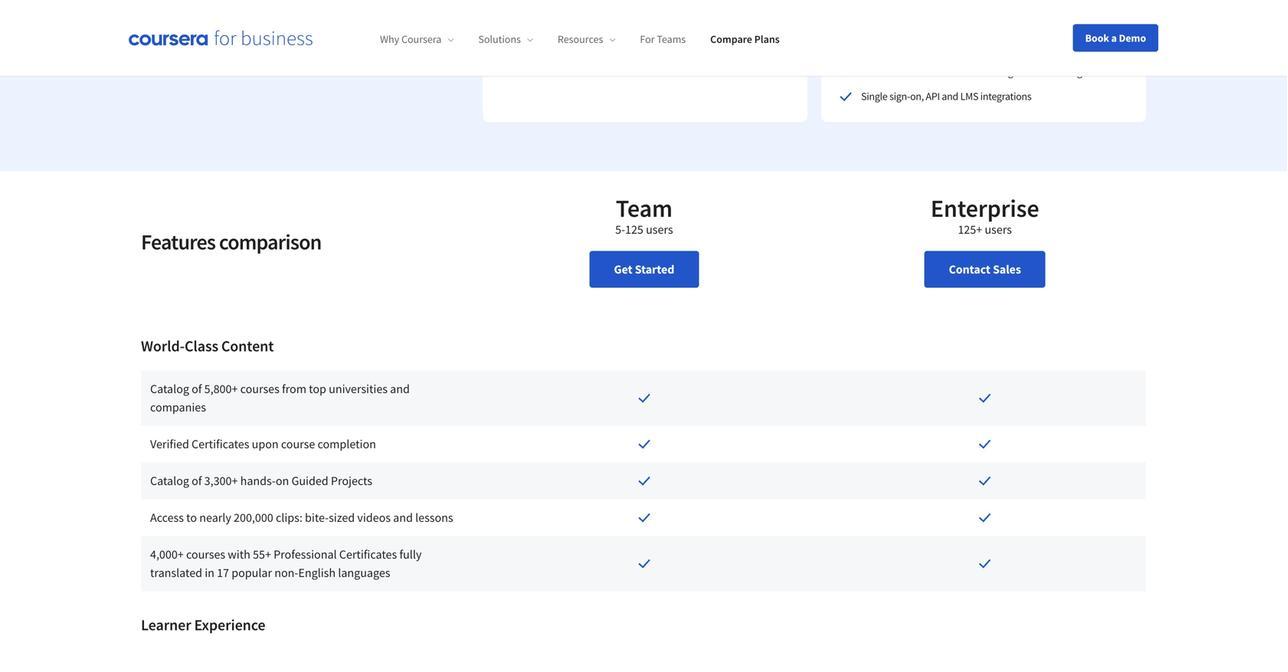 Task type: describe. For each thing, give the bounding box(es) containing it.
translated
[[150, 565, 202, 581]]

for
[[1024, 65, 1036, 79]]

lessons
[[416, 510, 454, 526]]

manager
[[984, 65, 1022, 79]]

verified certificates upon course completion
[[150, 437, 376, 452]]

features comparison
[[141, 229, 322, 255]]

program
[[595, 41, 632, 55]]

universities
[[329, 381, 388, 397]]

learner
[[141, 616, 191, 635]]

why
[[380, 32, 400, 46]]

popular
[[232, 565, 272, 581]]

why coursera link
[[380, 32, 454, 46]]

for
[[640, 32, 655, 46]]

api
[[926, 89, 940, 103]]

teams
[[657, 32, 686, 46]]

coursera for business image
[[129, 30, 313, 46]]

get
[[614, 262, 633, 277]]

bite-
[[305, 510, 329, 526]]

world-
[[141, 337, 185, 356]]

single
[[862, 89, 888, 103]]

team 5-125 users
[[616, 193, 674, 237]]

and inside catalog of 5,800+ courses from top universities and companies
[[390, 381, 410, 397]]

professional
[[274, 547, 337, 562]]

started
[[635, 262, 675, 277]]

a
[[1112, 31, 1118, 45]]

get started link
[[590, 251, 699, 288]]

users inside the enterprise 125+ users
[[985, 222, 1013, 237]]

world-class content
[[141, 337, 274, 356]]

sign-
[[890, 89, 911, 103]]

catalog for catalog of 5,800+ courses from top universities and companies
[[150, 381, 189, 397]]

125
[[626, 222, 644, 237]]

solutions
[[479, 32, 521, 46]]

in
[[205, 565, 215, 581]]

55+
[[253, 547, 271, 562]]

features
[[141, 229, 215, 255]]

tools
[[523, 41, 546, 55]]

team
[[616, 193, 673, 224]]

manage
[[558, 41, 593, 55]]

get started
[[614, 262, 675, 277]]

upon
[[252, 437, 279, 452]]

sales
[[994, 262, 1022, 277]]

fully
[[400, 547, 422, 562]]

to for manage
[[548, 41, 556, 55]]

users inside team 5-125 users
[[646, 222, 674, 237]]

dedicated customer success manager for consulting services
[[862, 65, 1119, 79]]

english
[[299, 565, 336, 581]]

book a demo
[[1086, 31, 1147, 45]]

non-
[[275, 565, 299, 581]]

access to nearly 200,000 clips: bite-sized videos and lessons
[[150, 510, 454, 526]]

single sign-on, api and lms integrations
[[862, 89, 1032, 103]]

coursera
[[402, 32, 442, 46]]

completion
[[318, 437, 376, 452]]

clips:
[[276, 510, 303, 526]]

courses inside 4,000+ courses with 55+ professional certificates fully translated in 17 popular non-english languages
[[186, 547, 225, 562]]

to for nearly
[[186, 510, 197, 526]]

with
[[228, 547, 251, 562]]

verified
[[150, 437, 189, 452]]

5-
[[616, 222, 626, 237]]



Task type: locate. For each thing, give the bounding box(es) containing it.
1 vertical spatial of
[[192, 473, 202, 489]]

learner experience
[[141, 616, 266, 635]]

0 vertical spatial of
[[192, 381, 202, 397]]

2 catalog from the top
[[150, 473, 189, 489]]

consulting
[[1038, 65, 1083, 79]]

3,300+
[[204, 473, 238, 489]]

17
[[217, 565, 229, 581]]

0 horizontal spatial certificates
[[192, 437, 249, 452]]

demo
[[1120, 31, 1147, 45]]

1 vertical spatial catalog
[[150, 473, 189, 489]]

course
[[281, 437, 315, 452]]

1 horizontal spatial certificates
[[339, 547, 397, 562]]

contact sales link
[[925, 251, 1046, 288]]

1 catalog from the top
[[150, 381, 189, 397]]

catalog of 5,800+ courses from top universities and companies
[[150, 381, 410, 415]]

2 users from the left
[[985, 222, 1013, 237]]

resources link
[[558, 32, 616, 46]]

plans
[[755, 32, 780, 46]]

catalog inside catalog of 5,800+ courses from top universities and companies
[[150, 381, 189, 397]]

compare plans link
[[711, 32, 780, 46]]

lms
[[961, 89, 979, 103]]

users right 125 on the top of the page
[[646, 222, 674, 237]]

top
[[309, 381, 327, 397]]

videos
[[358, 510, 391, 526]]

projects
[[331, 473, 373, 489]]

enterprise
[[931, 193, 1040, 224]]

compare plans
[[711, 32, 780, 46]]

1 horizontal spatial to
[[548, 41, 556, 55]]

guided
[[292, 473, 329, 489]]

200,000
[[234, 510, 274, 526]]

0 vertical spatial to
[[548, 41, 556, 55]]

of
[[192, 381, 202, 397], [192, 473, 202, 489]]

0 horizontal spatial to
[[186, 510, 197, 526]]

to left nearly
[[186, 510, 197, 526]]

0 vertical spatial catalog
[[150, 381, 189, 397]]

nearly
[[199, 510, 231, 526]]

of for 3,300+
[[192, 473, 202, 489]]

resources
[[558, 32, 604, 46]]

enterprise 125+ users
[[931, 193, 1040, 237]]

comparison
[[219, 229, 322, 255]]

4,000+ courses with 55+ professional certificates fully translated in 17 popular non-english languages
[[150, 547, 422, 581]]

4,000+
[[150, 547, 184, 562]]

of inside catalog of 5,800+ courses from top universities and companies
[[192, 381, 202, 397]]

courses up in
[[186, 547, 225, 562]]

languages
[[338, 565, 391, 581]]

1 users from the left
[[646, 222, 674, 237]]

on,
[[911, 89, 924, 103]]

catalog of 3,300+ hands-on guided projects
[[150, 473, 373, 489]]

users right 125+
[[985, 222, 1013, 237]]

1 vertical spatial certificates
[[339, 547, 397, 562]]

hands-
[[240, 473, 276, 489]]

1 vertical spatial to
[[186, 510, 197, 526]]

courses left the from
[[240, 381, 280, 397]]

access
[[150, 510, 184, 526]]

sized
[[329, 510, 355, 526]]

1 vertical spatial courses
[[186, 547, 225, 562]]

class
[[185, 337, 218, 356]]

courses inside catalog of 5,800+ courses from top universities and companies
[[240, 381, 280, 397]]

courses
[[240, 381, 280, 397], [186, 547, 225, 562]]

why coursera
[[380, 32, 442, 46]]

and right "universities"
[[390, 381, 410, 397]]

certificates up 3,300+
[[192, 437, 249, 452]]

on
[[276, 473, 289, 489]]

0 vertical spatial courses
[[240, 381, 280, 397]]

book a demo button
[[1074, 24, 1159, 52]]

of left 3,300+
[[192, 473, 202, 489]]

2 vertical spatial and
[[393, 510, 413, 526]]

0 horizontal spatial courses
[[186, 547, 225, 562]]

from
[[282, 381, 307, 397]]

content
[[221, 337, 274, 356]]

1 horizontal spatial courses
[[240, 381, 280, 397]]

contact
[[949, 262, 991, 277]]

companies
[[150, 400, 206, 415]]

and right the api
[[942, 89, 959, 103]]

0 horizontal spatial users
[[646, 222, 674, 237]]

catalog down verified
[[150, 473, 189, 489]]

experience
[[194, 616, 266, 635]]

integrations
[[981, 89, 1032, 103]]

0 vertical spatial certificates
[[192, 437, 249, 452]]

catalog
[[150, 381, 189, 397], [150, 473, 189, 489]]

125+
[[959, 222, 983, 237]]

customer
[[907, 65, 948, 79]]

1 horizontal spatial users
[[985, 222, 1013, 237]]

5,800+
[[204, 381, 238, 397]]

certificates
[[192, 437, 249, 452], [339, 547, 397, 562]]

tools to manage program communications
[[523, 41, 706, 55]]

solutions link
[[479, 32, 533, 46]]

catalog for catalog of 3,300+ hands-on guided projects
[[150, 473, 189, 489]]

certificates inside 4,000+ courses with 55+ professional certificates fully translated in 17 popular non-english languages
[[339, 547, 397, 562]]

to
[[548, 41, 556, 55], [186, 510, 197, 526]]

communications
[[634, 41, 706, 55]]

catalog up companies
[[150, 381, 189, 397]]

and
[[942, 89, 959, 103], [390, 381, 410, 397], [393, 510, 413, 526]]

compare
[[711, 32, 753, 46]]

dedicated
[[862, 65, 905, 79]]

0 vertical spatial and
[[942, 89, 959, 103]]

and right the videos
[[393, 510, 413, 526]]

services
[[1085, 65, 1119, 79]]

2 of from the top
[[192, 473, 202, 489]]

for teams
[[640, 32, 686, 46]]

for teams link
[[640, 32, 686, 46]]

contact sales
[[949, 262, 1022, 277]]

of for 5,800+
[[192, 381, 202, 397]]

certificates up languages
[[339, 547, 397, 562]]

to right tools at the top
[[548, 41, 556, 55]]

users
[[646, 222, 674, 237], [985, 222, 1013, 237]]

1 vertical spatial and
[[390, 381, 410, 397]]

of left 5,800+
[[192, 381, 202, 397]]

book
[[1086, 31, 1110, 45]]

success
[[949, 65, 982, 79]]

1 of from the top
[[192, 381, 202, 397]]



Task type: vqa. For each thing, say whether or not it's contained in the screenshot.
you to the top
no



